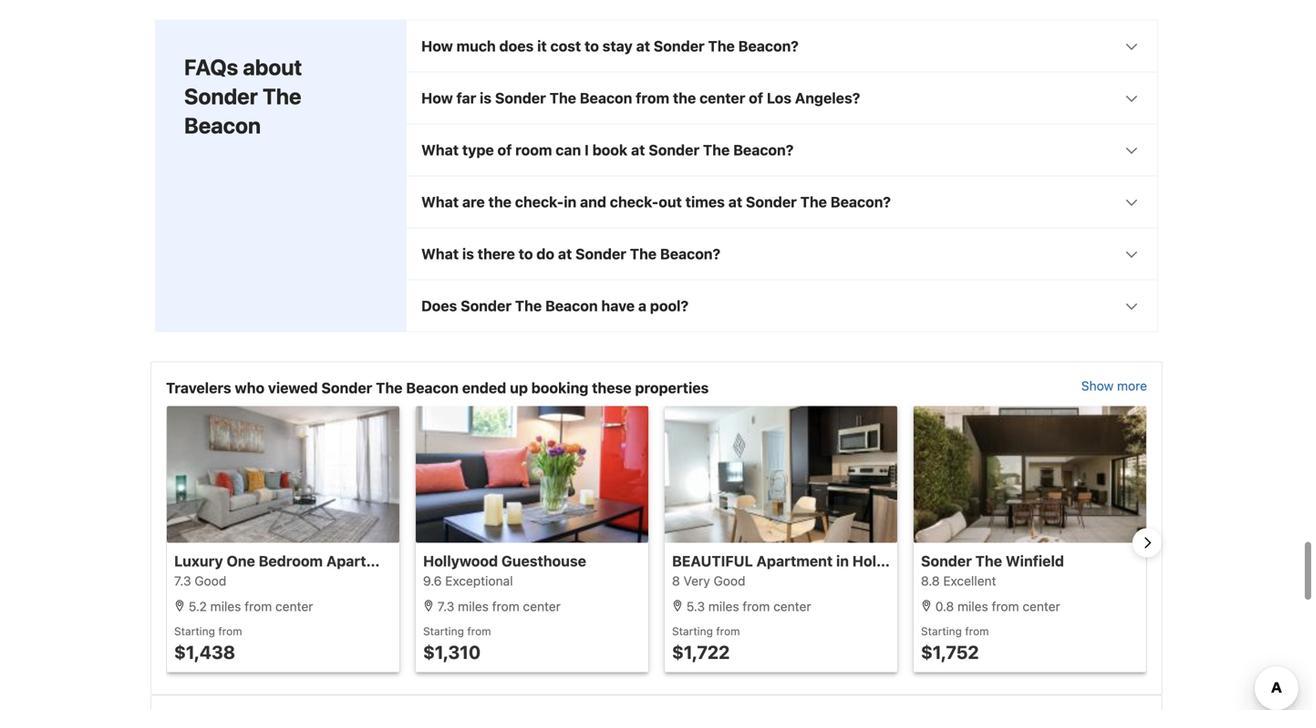 Task type: vqa. For each thing, say whether or not it's contained in the screenshot.
who
yes



Task type: describe. For each thing, give the bounding box(es) containing it.
apartment inside luxury one bedroom apartment free parking&pool 7.3 good
[[327, 553, 403, 570]]

5.3 miles from center
[[683, 599, 812, 614]]

who
[[235, 380, 265, 397]]

beacon inside dropdown button
[[580, 89, 633, 107]]

travelers who viewed sonder the beacon ended up booking these properties
[[166, 380, 709, 397]]

sonder inside dropdown button
[[495, 89, 546, 107]]

1bd
[[976, 553, 1003, 570]]

beacon inside faqs about sonder the beacon
[[184, 113, 261, 138]]

hollywood guesthouse 9.6 exceptional
[[423, 553, 587, 589]]

hollywood inside hollywood guesthouse 9.6 exceptional
[[423, 553, 498, 570]]

good
[[714, 574, 746, 589]]

0.8 miles from center
[[932, 599, 1061, 614]]

one
[[227, 553, 255, 570]]

9.6 exceptional
[[423, 574, 513, 589]]

what type of room can i book at sonder the beacon?
[[422, 141, 794, 159]]

is inside dropdown button
[[480, 89, 492, 107]]

5.2
[[189, 599, 207, 614]]

faqs
[[184, 54, 238, 80]]

what is there to do at sonder the beacon? button
[[407, 229, 1158, 280]]

miles for $1,752
[[958, 599, 989, 614]]

what for what are the check-in and check-out times at sonder the beacon?
[[422, 193, 459, 211]]

&
[[962, 553, 972, 570]]

starting for $1,722
[[672, 625, 713, 638]]

the inside what is there to do at sonder the beacon? 'dropdown button'
[[630, 245, 657, 263]]

how for how much does it cost to stay at sonder the beacon?
[[422, 37, 453, 55]]

a
[[639, 297, 647, 315]]

at inside 'dropdown button'
[[558, 245, 572, 263]]

1br
[[931, 553, 958, 570]]

show
[[1082, 379, 1114, 394]]

viewed
[[268, 380, 318, 397]]

how much does it cost to stay at sonder the beacon? button
[[407, 21, 1158, 72]]

book
[[593, 141, 628, 159]]

5.3
[[687, 599, 705, 614]]

guesthouse
[[502, 553, 587, 570]]

what are the check-in and check-out times at sonder the beacon? button
[[407, 177, 1158, 228]]

from down one
[[245, 599, 272, 614]]

to inside what is there to do at sonder the beacon? 'dropdown button'
[[519, 245, 533, 263]]

center inside dropdown button
[[700, 89, 746, 107]]

the inside how far is sonder the beacon from the center of los angeles? dropdown button
[[673, 89, 696, 107]]

center for $1,438
[[276, 599, 313, 614]]

7.3 good
[[174, 574, 227, 589]]

8.8 excellent
[[922, 574, 997, 589]]

apartment inside beautiful apartment in hollywood 1br & 1bd 8 very good
[[757, 553, 833, 570]]

what type of room can i book at sonder the beacon? button
[[407, 125, 1158, 176]]

5.2 miles from center
[[185, 599, 313, 614]]

show more link
[[1082, 377, 1148, 399]]

how for how far is sonder the beacon from the center of los angeles?
[[422, 89, 453, 107]]

does sonder the beacon have a pool?
[[422, 297, 689, 315]]

booking
[[532, 380, 589, 397]]

beautiful apartment in hollywood 1br & 1bd 8 very good
[[672, 553, 1003, 589]]

luxury
[[174, 553, 223, 570]]

bedroom
[[259, 553, 323, 570]]

room
[[516, 141, 552, 159]]

angeles?
[[795, 89, 861, 107]]

about
[[243, 54, 302, 80]]

i
[[585, 141, 589, 159]]

out
[[659, 193, 682, 211]]

in inside beautiful apartment in hollywood 1br & 1bd 8 very good
[[837, 553, 849, 570]]

pool?
[[650, 297, 689, 315]]

at right stay at top
[[636, 37, 651, 55]]

does sonder the beacon have a pool? button
[[407, 281, 1158, 332]]

much
[[457, 37, 496, 55]]

does
[[422, 297, 457, 315]]

there
[[478, 245, 515, 263]]

at right times at the top right of page
[[729, 193, 743, 211]]

accordion control element
[[406, 20, 1159, 333]]

ended
[[462, 380, 507, 397]]

from inside starting from $1,438
[[218, 625, 242, 638]]

beacon left ended in the bottom of the page
[[406, 380, 459, 397]]

what for what type of room can i book at sonder the beacon?
[[422, 141, 459, 159]]



Task type: locate. For each thing, give the bounding box(es) containing it.
the inside "how much does it cost to stay at sonder the beacon?" dropdown button
[[708, 37, 735, 55]]

from
[[636, 89, 670, 107], [245, 599, 272, 614], [492, 599, 520, 614], [743, 599, 770, 614], [992, 599, 1020, 614], [218, 625, 242, 638], [467, 625, 491, 638], [717, 625, 741, 638], [966, 625, 990, 638]]

is left there
[[462, 245, 474, 263]]

0 vertical spatial of
[[749, 89, 764, 107]]

1 vertical spatial to
[[519, 245, 533, 263]]

starting for $1,310
[[423, 625, 464, 638]]

1 horizontal spatial check-
[[610, 193, 659, 211]]

how much does it cost to stay at sonder the beacon?
[[422, 37, 799, 55]]

how left much
[[422, 37, 453, 55]]

starting from $1,438
[[174, 625, 242, 663]]

far
[[457, 89, 476, 107]]

in
[[564, 193, 577, 211], [837, 553, 849, 570]]

from down sonder the winfield 8.8 excellent
[[992, 599, 1020, 614]]

2 hollywood from the left
[[853, 553, 928, 570]]

how
[[422, 37, 453, 55], [422, 89, 453, 107]]

the inside does sonder the beacon have a pool? dropdown button
[[515, 297, 542, 315]]

sonder right viewed
[[322, 380, 373, 397]]

1 vertical spatial the
[[489, 193, 512, 211]]

check- right and
[[610, 193, 659, 211]]

3 what from the top
[[422, 245, 459, 263]]

travelers
[[166, 380, 231, 397]]

starting
[[174, 625, 215, 638], [423, 625, 464, 638], [672, 625, 713, 638], [922, 625, 963, 638]]

miles for $1,438
[[210, 599, 241, 614]]

parking&pool
[[441, 553, 537, 570]]

the
[[708, 37, 735, 55], [263, 83, 302, 109], [550, 89, 577, 107], [703, 141, 730, 159], [801, 193, 828, 211], [630, 245, 657, 263], [515, 297, 542, 315], [376, 380, 403, 397], [976, 553, 1003, 570]]

what is there to do at sonder the beacon?
[[422, 245, 721, 263]]

7.3 miles from center
[[434, 599, 561, 614]]

center down winfield
[[1023, 599, 1061, 614]]

the
[[673, 89, 696, 107], [489, 193, 512, 211]]

1 horizontal spatial to
[[585, 37, 599, 55]]

sonder up 8.8 excellent
[[922, 553, 973, 570]]

starting up the "$1,310"
[[423, 625, 464, 638]]

from down the 5.2 miles from center
[[218, 625, 242, 638]]

$1,310
[[423, 642, 481, 663]]

do
[[537, 245, 555, 263]]

beacon inside dropdown button
[[546, 297, 598, 315]]

what up does
[[422, 245, 459, 263]]

beacon
[[580, 89, 633, 107], [184, 113, 261, 138], [546, 297, 598, 315], [406, 380, 459, 397]]

center for $1,310
[[523, 599, 561, 614]]

check-
[[515, 193, 564, 211], [610, 193, 659, 211]]

sonder the winfield 8.8 excellent
[[922, 553, 1065, 589]]

7.3
[[438, 599, 455, 614]]

stay
[[603, 37, 633, 55]]

to inside "how much does it cost to stay at sonder the beacon?" dropdown button
[[585, 37, 599, 55]]

does
[[500, 37, 534, 55]]

1 horizontal spatial hollywood
[[853, 553, 928, 570]]

starting up $1,438
[[174, 625, 215, 638]]

0 vertical spatial how
[[422, 37, 453, 55]]

from down the how much does it cost to stay at sonder the beacon?
[[636, 89, 670, 107]]

1 starting from the left
[[174, 625, 215, 638]]

how far is sonder the beacon from the center of los angeles? button
[[407, 73, 1158, 124]]

2 check- from the left
[[610, 193, 659, 211]]

what left the are on the top
[[422, 193, 459, 211]]

hollywood inside beautiful apartment in hollywood 1br & 1bd 8 very good
[[853, 553, 928, 570]]

region containing $1,438
[[151, 406, 1162, 680]]

sonder up the out
[[649, 141, 700, 159]]

faqs about sonder the beacon
[[184, 54, 302, 138]]

center for $1,722
[[774, 599, 812, 614]]

from inside starting from $1,310
[[467, 625, 491, 638]]

miles right 0.8 on the right
[[958, 599, 989, 614]]

sonder right stay at top
[[654, 37, 705, 55]]

from down 7.3 miles from center
[[467, 625, 491, 638]]

how left far
[[422, 89, 453, 107]]

to
[[585, 37, 599, 55], [519, 245, 533, 263]]

is right far
[[480, 89, 492, 107]]

at right book
[[631, 141, 645, 159]]

0 horizontal spatial hollywood
[[423, 553, 498, 570]]

from down 0.8 miles from center
[[966, 625, 990, 638]]

1 vertical spatial in
[[837, 553, 849, 570]]

sonder inside sonder the winfield 8.8 excellent
[[922, 553, 973, 570]]

0 horizontal spatial of
[[498, 141, 512, 159]]

the right the are on the top
[[489, 193, 512, 211]]

starting for $1,752
[[922, 625, 963, 638]]

beacon up what type of room can i book at sonder the beacon?
[[580, 89, 633, 107]]

1 hollywood from the left
[[423, 553, 498, 570]]

1 vertical spatial is
[[462, 245, 474, 263]]

hollywood up 9.6 exceptional
[[423, 553, 498, 570]]

sonder right does
[[461, 297, 512, 315]]

sonder
[[654, 37, 705, 55], [184, 83, 258, 109], [495, 89, 546, 107], [649, 141, 700, 159], [746, 193, 797, 211], [576, 245, 627, 263], [461, 297, 512, 315], [322, 380, 373, 397], [922, 553, 973, 570]]

of
[[749, 89, 764, 107], [498, 141, 512, 159]]

1 vertical spatial of
[[498, 141, 512, 159]]

type
[[462, 141, 494, 159]]

2 what from the top
[[422, 193, 459, 211]]

and
[[580, 193, 607, 211]]

0 vertical spatial in
[[564, 193, 577, 211]]

0 horizontal spatial apartment
[[327, 553, 403, 570]]

the inside what are the check-in and check-out times at sonder the beacon? dropdown button
[[489, 193, 512, 211]]

how far is sonder the beacon from the center of los angeles?
[[422, 89, 861, 107]]

what for what is there to do at sonder the beacon?
[[422, 245, 459, 263]]

3 starting from the left
[[672, 625, 713, 638]]

1 miles from the left
[[210, 599, 241, 614]]

of right type
[[498, 141, 512, 159]]

1 check- from the left
[[515, 193, 564, 211]]

0 vertical spatial the
[[673, 89, 696, 107]]

beacon down faqs
[[184, 113, 261, 138]]

1 what from the top
[[422, 141, 459, 159]]

sonder inside 'dropdown button'
[[576, 245, 627, 263]]

$1,722
[[672, 642, 730, 663]]

starting for $1,438
[[174, 625, 215, 638]]

$1,438
[[174, 642, 235, 663]]

how inside dropdown button
[[422, 89, 453, 107]]

apartment left free
[[327, 553, 403, 570]]

center
[[700, 89, 746, 107], [276, 599, 313, 614], [523, 599, 561, 614], [774, 599, 812, 614], [1023, 599, 1061, 614]]

have
[[602, 297, 635, 315]]

at
[[636, 37, 651, 55], [631, 141, 645, 159], [729, 193, 743, 211], [558, 245, 572, 263]]

center down bedroom
[[276, 599, 313, 614]]

starting inside starting from $1,752
[[922, 625, 963, 638]]

from inside starting from $1,722
[[717, 625, 741, 638]]

8 very
[[672, 574, 711, 589]]

check- down "room"
[[515, 193, 564, 211]]

2 starting from the left
[[423, 625, 464, 638]]

starting up $1,752
[[922, 625, 963, 638]]

apartment up 5.3 miles from center
[[757, 553, 833, 570]]

1 apartment from the left
[[327, 553, 403, 570]]

the inside what type of room can i book at sonder the beacon? dropdown button
[[703, 141, 730, 159]]

from inside dropdown button
[[636, 89, 670, 107]]

1 vertical spatial how
[[422, 89, 453, 107]]

the inside sonder the winfield 8.8 excellent
[[976, 553, 1003, 570]]

are
[[462, 193, 485, 211]]

2 apartment from the left
[[757, 553, 833, 570]]

what
[[422, 141, 459, 159], [422, 193, 459, 211], [422, 245, 459, 263]]

0 horizontal spatial check-
[[515, 193, 564, 211]]

center down beautiful apartment in hollywood 1br & 1bd 8 very good
[[774, 599, 812, 614]]

hollywood
[[423, 553, 498, 570], [853, 553, 928, 570]]

sonder down does
[[495, 89, 546, 107]]

0 horizontal spatial the
[[489, 193, 512, 211]]

beacon? inside 'dropdown button'
[[661, 245, 721, 263]]

beacon?
[[739, 37, 799, 55], [734, 141, 794, 159], [831, 193, 891, 211], [661, 245, 721, 263]]

1 horizontal spatial is
[[480, 89, 492, 107]]

starting from $1,722
[[672, 625, 741, 663]]

from down good
[[743, 599, 770, 614]]

starting inside starting from $1,722
[[672, 625, 713, 638]]

more
[[1118, 379, 1148, 394]]

1 horizontal spatial in
[[837, 553, 849, 570]]

miles down good
[[709, 599, 740, 614]]

these
[[592, 380, 632, 397]]

miles for $1,310
[[458, 599, 489, 614]]

at right do
[[558, 245, 572, 263]]

center for $1,752
[[1023, 599, 1061, 614]]

to left stay at top
[[585, 37, 599, 55]]

cost
[[551, 37, 581, 55]]

sonder inside faqs about sonder the beacon
[[184, 83, 258, 109]]

hollywood left 1br
[[853, 553, 928, 570]]

sonder up what is there to do at sonder the beacon? 'dropdown button'
[[746, 193, 797, 211]]

the inside what are the check-in and check-out times at sonder the beacon? dropdown button
[[801, 193, 828, 211]]

3 miles from the left
[[709, 599, 740, 614]]

0 vertical spatial what
[[422, 141, 459, 159]]

the inside how far is sonder the beacon from the center of los angeles? dropdown button
[[550, 89, 577, 107]]

$1,752
[[922, 642, 980, 663]]

of inside dropdown button
[[498, 141, 512, 159]]

2 miles from the left
[[458, 599, 489, 614]]

beautiful
[[672, 553, 753, 570]]

miles right 5.2
[[210, 599, 241, 614]]

los
[[767, 89, 792, 107]]

of left los
[[749, 89, 764, 107]]

0 horizontal spatial is
[[462, 245, 474, 263]]

1 horizontal spatial the
[[673, 89, 696, 107]]

starting from $1,752
[[922, 625, 990, 663]]

properties
[[635, 380, 709, 397]]

can
[[556, 141, 581, 159]]

show more
[[1082, 379, 1148, 394]]

it
[[538, 37, 547, 55]]

0 horizontal spatial in
[[564, 193, 577, 211]]

miles down 9.6 exceptional
[[458, 599, 489, 614]]

4 miles from the left
[[958, 599, 989, 614]]

center left los
[[700, 89, 746, 107]]

what are the check-in and check-out times at sonder the beacon?
[[422, 193, 891, 211]]

0 horizontal spatial to
[[519, 245, 533, 263]]

starting inside starting from $1,310
[[423, 625, 464, 638]]

free
[[406, 553, 438, 570]]

region
[[151, 406, 1162, 680]]

times
[[686, 193, 725, 211]]

1 vertical spatial what
[[422, 193, 459, 211]]

1 horizontal spatial of
[[749, 89, 764, 107]]

0 vertical spatial is
[[480, 89, 492, 107]]

in inside dropdown button
[[564, 193, 577, 211]]

miles for $1,722
[[709, 599, 740, 614]]

to left do
[[519, 245, 533, 263]]

starting from $1,310
[[423, 625, 491, 663]]

of inside dropdown button
[[749, 89, 764, 107]]

0.8
[[936, 599, 955, 614]]

how inside dropdown button
[[422, 37, 453, 55]]

4 starting from the left
[[922, 625, 963, 638]]

sonder down faqs
[[184, 83, 258, 109]]

miles
[[210, 599, 241, 614], [458, 599, 489, 614], [709, 599, 740, 614], [958, 599, 989, 614]]

starting inside starting from $1,438
[[174, 625, 215, 638]]

is inside 'dropdown button'
[[462, 245, 474, 263]]

from down 5.3 miles from center
[[717, 625, 741, 638]]

the down the how much does it cost to stay at sonder the beacon?
[[673, 89, 696, 107]]

what inside 'dropdown button'
[[422, 245, 459, 263]]

2 how from the top
[[422, 89, 453, 107]]

beacon left have
[[546, 297, 598, 315]]

0 vertical spatial to
[[585, 37, 599, 55]]

winfield
[[1006, 553, 1065, 570]]

from inside starting from $1,752
[[966, 625, 990, 638]]

2 vertical spatial what
[[422, 245, 459, 263]]

from down hollywood guesthouse 9.6 exceptional
[[492, 599, 520, 614]]

the inside faqs about sonder the beacon
[[263, 83, 302, 109]]

luxury one bedroom apartment free parking&pool 7.3 good
[[174, 553, 537, 589]]

up
[[510, 380, 528, 397]]

sonder down and
[[576, 245, 627, 263]]

what left type
[[422, 141, 459, 159]]

1 how from the top
[[422, 37, 453, 55]]

center down guesthouse
[[523, 599, 561, 614]]

apartment
[[327, 553, 403, 570], [757, 553, 833, 570]]

starting up $1,722
[[672, 625, 713, 638]]

1 horizontal spatial apartment
[[757, 553, 833, 570]]



